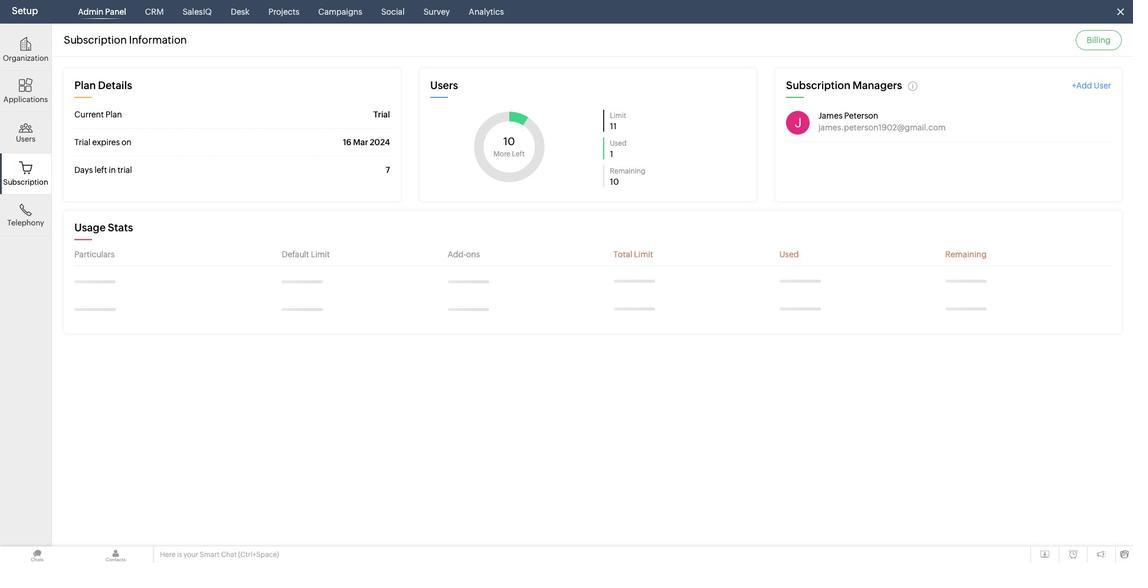 Task type: locate. For each thing, give the bounding box(es) containing it.
0 horizontal spatial limit
[[311, 250, 330, 259]]

subscription information
[[64, 34, 187, 46]]

admin panel link
[[73, 0, 131, 24]]

limit right total
[[634, 250, 653, 259]]

1 vertical spatial 10
[[610, 177, 619, 186]]

1 horizontal spatial 10
[[610, 177, 619, 186]]

2 horizontal spatial limit
[[634, 250, 653, 259]]

0 horizontal spatial subscription
[[3, 178, 48, 186]]

0 vertical spatial trial
[[374, 110, 390, 119]]

here
[[160, 551, 176, 559]]

days
[[74, 165, 93, 175]]

projects
[[268, 7, 300, 17]]

subscription down admin
[[64, 34, 127, 46]]

0 horizontal spatial users
[[16, 135, 35, 144]]

1 vertical spatial subscription
[[786, 79, 851, 92]]

used for used
[[780, 250, 799, 259]]

1 vertical spatial users
[[16, 135, 35, 144]]

in
[[109, 165, 116, 175]]

1 vertical spatial trial
[[74, 138, 91, 147]]

1 horizontal spatial plan
[[106, 110, 122, 119]]

trial for trial expires on
[[74, 138, 91, 147]]

+add
[[1072, 81, 1093, 90]]

1 horizontal spatial trial
[[374, 110, 390, 119]]

here is your smart chat (ctrl+space)
[[160, 551, 279, 559]]

campaigns
[[318, 7, 362, 17]]

0 horizontal spatial trial
[[74, 138, 91, 147]]

trial
[[374, 110, 390, 119], [74, 138, 91, 147]]

admin panel
[[78, 7, 126, 17]]

usage stats
[[74, 221, 133, 234]]

10 inside used 1 remaining 10
[[610, 177, 619, 186]]

total limit
[[614, 250, 653, 259]]

0 vertical spatial used
[[610, 139, 627, 147]]

subscription managers
[[786, 79, 903, 92]]

your
[[184, 551, 198, 559]]

user
[[1094, 81, 1112, 90]]

salesiq
[[183, 7, 212, 17]]

0 vertical spatial remaining
[[610, 167, 646, 175]]

limit up 11
[[610, 111, 627, 120]]

setup
[[12, 5, 38, 17]]

details
[[98, 79, 132, 92]]

1 vertical spatial remaining
[[946, 250, 987, 259]]

remaining
[[610, 167, 646, 175], [946, 250, 987, 259]]

10 down 1
[[610, 177, 619, 186]]

1
[[610, 149, 614, 159]]

2 horizontal spatial subscription
[[786, 79, 851, 92]]

subscription for subscription managers
[[786, 79, 851, 92]]

plan right current
[[106, 110, 122, 119]]

subscription up james
[[786, 79, 851, 92]]

1 vertical spatial used
[[780, 250, 799, 259]]

0 horizontal spatial 10
[[504, 135, 515, 148]]

16 mar 2024
[[343, 138, 390, 147]]

left
[[95, 165, 107, 175]]

subscription
[[64, 34, 127, 46], [786, 79, 851, 92], [3, 178, 48, 186]]

desk link
[[226, 0, 254, 24]]

0 horizontal spatial remaining
[[610, 167, 646, 175]]

10
[[504, 135, 515, 148], [610, 177, 619, 186]]

2024
[[370, 138, 390, 147]]

telephony link
[[0, 195, 51, 236]]

default
[[282, 250, 309, 259]]

users
[[430, 79, 458, 92], [16, 135, 35, 144]]

limit 11
[[610, 111, 627, 131]]

days left in trial
[[74, 165, 132, 175]]

chats image
[[0, 547, 74, 563]]

survey
[[424, 7, 450, 17]]

used inside used 1 remaining 10
[[610, 139, 627, 147]]

used
[[610, 139, 627, 147], [780, 250, 799, 259]]

more
[[494, 150, 511, 158]]

2 vertical spatial subscription
[[3, 178, 48, 186]]

contacts image
[[79, 547, 153, 563]]

particulars
[[74, 250, 115, 259]]

plan up current
[[74, 79, 96, 92]]

1 horizontal spatial subscription
[[64, 34, 127, 46]]

+add user
[[1072, 81, 1112, 90]]

analytics link
[[464, 0, 509, 24]]

trial left expires at the top left of the page
[[74, 138, 91, 147]]

mar
[[353, 138, 368, 147]]

social link
[[377, 0, 410, 24]]

10 up more
[[504, 135, 515, 148]]

is
[[177, 551, 182, 559]]

16
[[343, 138, 352, 147]]

subscription up telephony link
[[3, 178, 48, 186]]

1 horizontal spatial limit
[[610, 111, 627, 120]]

subscription link
[[0, 154, 51, 195]]

0 vertical spatial plan
[[74, 79, 96, 92]]

10 inside 10 more left
[[504, 135, 515, 148]]

0 vertical spatial subscription
[[64, 34, 127, 46]]

current
[[74, 110, 104, 119]]

salesiq link
[[178, 0, 217, 24]]

limit
[[610, 111, 627, 120], [311, 250, 330, 259], [634, 250, 653, 259]]

used for used 1 remaining 10
[[610, 139, 627, 147]]

1 horizontal spatial used
[[780, 250, 799, 259]]

0 horizontal spatial used
[[610, 139, 627, 147]]

limit right default
[[311, 250, 330, 259]]

left
[[512, 150, 525, 158]]

applications
[[3, 95, 48, 104]]

crm
[[145, 7, 164, 17]]

0 vertical spatial 10
[[504, 135, 515, 148]]

7
[[386, 165, 390, 175]]

analytics
[[469, 7, 504, 17]]

plan
[[74, 79, 96, 92], [106, 110, 122, 119]]

trial up 2024
[[374, 110, 390, 119]]

0 vertical spatial users
[[430, 79, 458, 92]]

users inside users link
[[16, 135, 35, 144]]

limit for default limit
[[311, 250, 330, 259]]



Task type: vqa. For each thing, say whether or not it's contained in the screenshot.
the topmost Used
yes



Task type: describe. For each thing, give the bounding box(es) containing it.
admin
[[78, 7, 103, 17]]

trial for trial
[[374, 110, 390, 119]]

1 horizontal spatial remaining
[[946, 250, 987, 259]]

0 horizontal spatial plan
[[74, 79, 96, 92]]

billing link
[[1076, 30, 1122, 50]]

users link
[[0, 112, 51, 154]]

managers
[[853, 79, 903, 92]]

applications link
[[0, 71, 51, 112]]

(ctrl+space)
[[238, 551, 279, 559]]

default limit
[[282, 250, 330, 259]]

current plan
[[74, 110, 122, 119]]

social
[[381, 7, 405, 17]]

chat
[[221, 551, 237, 559]]

1 horizontal spatial users
[[430, 79, 458, 92]]

survey link
[[419, 0, 455, 24]]

subscription for subscription information
[[64, 34, 127, 46]]

billing
[[1087, 35, 1111, 45]]

james.peterson1902@gmail.com
[[819, 123, 946, 132]]

on
[[122, 138, 132, 147]]

add-
[[448, 250, 466, 259]]

trial
[[118, 165, 132, 175]]

smart
[[200, 551, 220, 559]]

james
[[819, 111, 843, 120]]

telephony
[[7, 218, 44, 227]]

11
[[610, 121, 617, 131]]

stats
[[108, 221, 133, 234]]

10 more left
[[494, 135, 525, 158]]

ons
[[466, 250, 480, 259]]

expires
[[92, 138, 120, 147]]

information
[[129, 34, 187, 46]]

crm link
[[140, 0, 169, 24]]

organization link
[[0, 30, 51, 71]]

peterson
[[845, 111, 879, 120]]

projects link
[[264, 0, 304, 24]]

1 vertical spatial plan
[[106, 110, 122, 119]]

campaigns link
[[314, 0, 367, 24]]

subscription inside subscription link
[[3, 178, 48, 186]]

desk
[[231, 7, 250, 17]]

organization
[[3, 54, 49, 62]]

limit for total limit
[[634, 250, 653, 259]]

used 1 remaining 10
[[610, 139, 646, 186]]

add-ons
[[448, 250, 480, 259]]

usage
[[74, 221, 106, 234]]

james peterson james.peterson1902@gmail.com
[[819, 111, 946, 132]]

trial expires on
[[74, 138, 132, 147]]

panel
[[105, 7, 126, 17]]

+add user link
[[1072, 80, 1112, 91]]

plan details
[[74, 79, 132, 92]]

total
[[614, 250, 633, 259]]



